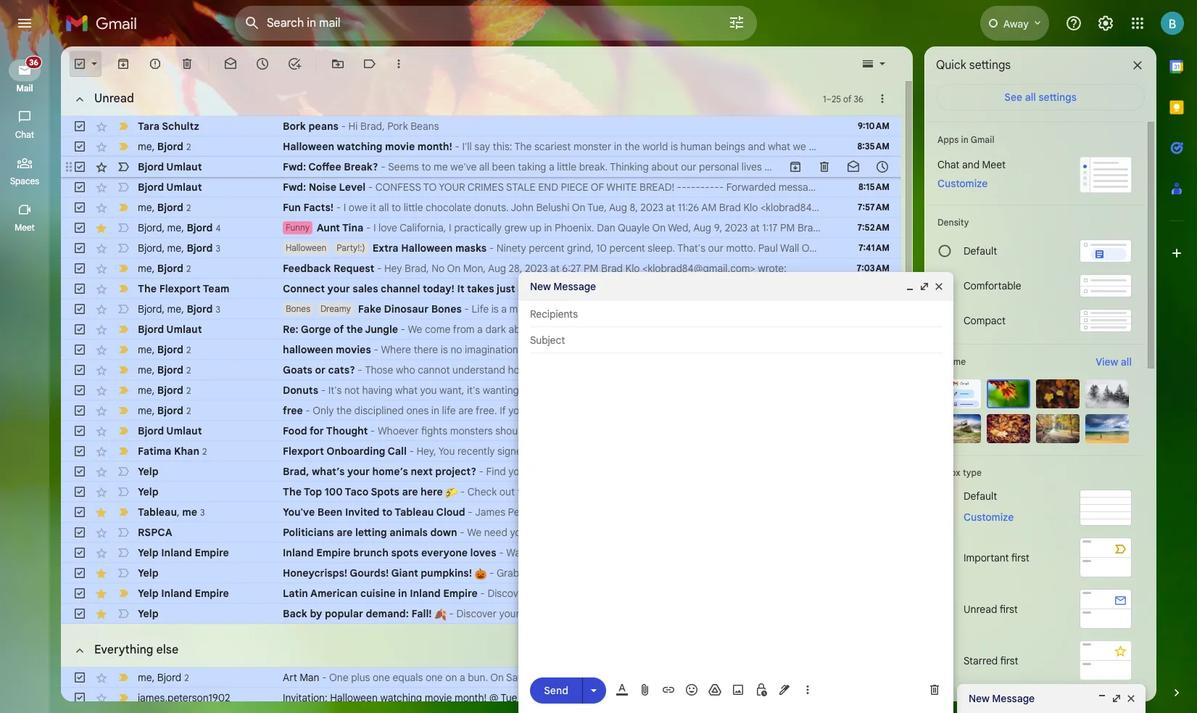 Task type: locate. For each thing, give the bounding box(es) containing it.
and
[[805, 424, 824, 437]]

on right 'no'
[[447, 262, 461, 275]]

tos
[[561, 607, 575, 620]]

1 oct 3 from the top
[[867, 324, 890, 334]]

is
[[441, 343, 448, 356], [548, 343, 555, 356]]

new message dialog
[[519, 272, 954, 713]]

0 vertical spatial 13,
[[661, 384, 673, 397]]

inbox right "priority"
[[1000, 694, 1025, 707]]

to left put
[[530, 363, 539, 376]]

wrote: right insert signature icon
[[793, 671, 822, 684]]

more
[[654, 465, 678, 478], [725, 546, 749, 559], [718, 587, 742, 600]]

brad down the readings
[[1062, 404, 1084, 417]]

free
[[283, 404, 303, 417]]

me , bjord 2 for halloween watching movie month!
[[138, 140, 191, 153]]

hal
[[1184, 343, 1198, 356]]

7 row from the top
[[61, 238, 902, 258]]

3 umlaut from the top
[[166, 323, 202, 336]]

oct inside everything else tab panel
[[520, 691, 537, 704]]

2 vertical spatial oct
[[520, 691, 537, 704]]

at left "11:26"
[[666, 201, 675, 214]]

yelp for the top 100 taco spots are here
[[138, 485, 159, 498]]

2 row from the top
[[61, 136, 902, 157]]

and right bacon,
[[705, 546, 722, 559]]

0 horizontal spatial gaze
[[854, 424, 876, 437]]

me , bjord 2 for donuts
[[138, 383, 191, 396]]

more send options image
[[587, 683, 601, 697]]

bjord , me , bjord 3 for extra halloween masks -
[[138, 241, 220, 254]]

navigation containing mail
[[0, 46, 51, 713]]

on right nietzsche
[[939, 363, 953, 376]]

(klobrad84@gmail.com)
[[661, 691, 771, 704]]

- right cloud
[[468, 506, 473, 519]]

6 me , bjord 2 from the top
[[138, 383, 191, 396]]

your down brad, what's your home's next project? - find your next painter, plumber, and more with yelp. ͏ ͏ ͏ ͏ ͏ ͏ ͏ ͏ ͏ ͏ ͏ ͏ ͏ ͏ ͏ ͏ ͏ ͏ ͏ ͏ ͏ ͏ ͏ ͏ ͏ ͏ ͏ ͏ ͏ ͏ ͏ ͏ ͏ ͏ ͏ ͏ ͏ ͏ ͏ ͏ ͏ ͏ ͏ ͏ ͏ ͏ ͏ ͏ ͏ ͏ ͏ ͏ ͏ ͏ ͏ ͏ ͏ ͏ ͏ ͏ ͏ ͏ ͏ ͏ ͏ ͏ ͏ ͏ ͏ ͏ ͏ ͏ ͏ ͏
[[592, 485, 612, 498]]

main menu image
[[16, 15, 33, 32]]

mail heading
[[0, 83, 49, 94]]

insert emoji ‪(⌘⇧2)‬ image
[[685, 683, 699, 697]]

main content
[[61, 46, 1198, 713]]

0 vertical spatial rancho
[[739, 485, 774, 498]]

is up cannot at the bottom of page
[[441, 343, 448, 356]]

month!
[[418, 140, 452, 153], [455, 691, 487, 704]]

i right can
[[984, 384, 986, 397]]

<klobrad84@gmail.com> inside everything else tab panel
[[678, 671, 790, 684]]

labels image
[[363, 57, 377, 71]]

i left owe
[[344, 201, 346, 214]]

i left 'also' in the right of the page
[[1025, 221, 1028, 234]]

0 horizontal spatial 36
[[29, 57, 38, 67]]

1 horizontal spatial gaze
[[1069, 424, 1091, 437]]

ones
[[407, 404, 429, 417]]

0 horizontal spatial it
[[370, 201, 376, 214]]

2 no from the left
[[558, 343, 570, 356]]

oct for halloween movies - where there is no imagination there is no horror. arthur conan doyle on tue, sep 12, 2023 at 2:50 pm brad klo <klobrad84@gmail.com> wrote: hey guys what are your favorite hal
[[867, 344, 883, 355]]

- left one
[[322, 671, 327, 684]]

1 bjord , me , bjord 3 from the top
[[138, 241, 220, 254]]

0 horizontal spatial message
[[554, 280, 596, 293]]

where
[[381, 343, 411, 356]]

2 yelp inland empire from the top
[[138, 587, 229, 600]]

into left the an
[[939, 424, 956, 437]]

bjord umlaut down the flexport team
[[138, 323, 202, 336]]

discover right 🍂 icon
[[457, 607, 497, 620]]

1 vertical spatial on
[[628, 363, 640, 376]]

debate.
[[810, 363, 845, 376]]

- right down
[[460, 526, 465, 539]]

- right 🎃 icon
[[490, 566, 494, 580]]

, inside everything else tab panel
[[152, 671, 155, 684]]

project?
[[435, 465, 477, 478]]

1 vertical spatial it
[[560, 424, 566, 437]]

brad right the 1:17
[[798, 221, 820, 234]]

demand:
[[366, 607, 409, 620]]

mark as read image
[[223, 57, 238, 71]]

chat for chat and meet customize
[[938, 158, 960, 171]]

2 horizontal spatial brad,
[[405, 262, 429, 275]]

🎃 image
[[475, 568, 487, 580]]

36 inside the unread tab panel
[[854, 93, 864, 104]]

at inside everything else tab panel
[[584, 671, 593, 684]]

inland up else
[[161, 587, 192, 600]]

message inside dialog
[[554, 280, 596, 293]]

discover
[[581, 566, 622, 580], [488, 587, 528, 600], [457, 607, 497, 620]]

4 me , bjord 2 from the top
[[138, 343, 191, 356]]

just
[[497, 282, 515, 295]]

0 vertical spatial default
[[964, 244, 998, 257]]

no
[[451, 343, 462, 356], [558, 343, 570, 356]]

spaces heading
[[0, 176, 49, 187]]

0 horizontal spatial on
[[446, 671, 457, 684]]

me , bjord 2 for halloween movies
[[138, 343, 191, 356]]

0 horizontal spatial 12,
[[756, 343, 768, 356]]

wrote: inside everything else tab panel
[[793, 671, 822, 684]]

gorge
[[301, 323, 331, 336]]

9,
[[714, 221, 723, 234]]

yelp for back by popular demand: fall!
[[138, 607, 159, 620]]

sizzling
[[635, 546, 668, 559]]

0 horizontal spatial meet
[[15, 222, 35, 233]]

1 horizontal spatial bones
[[431, 302, 462, 316]]

back
[[283, 607, 307, 620]]

2 for halloween watching movie month!
[[186, 141, 191, 152]]

man
[[300, 671, 320, 684]]

1 vertical spatial bjord , me , bjord 3
[[138, 302, 220, 315]]

1 yelp inland empire from the top
[[138, 546, 229, 559]]

6 row from the top
[[61, 218, 1198, 238]]

apps
[[938, 134, 959, 145]]

report spam image
[[148, 57, 162, 71]]

brad, left 'no'
[[405, 262, 429, 275]]

halloween inside everything else tab panel
[[330, 691, 378, 704]]

have
[[989, 384, 1011, 397]]

wrote: up some
[[1005, 343, 1033, 356]]

5 row from the top
[[61, 197, 1198, 218]]

me , bjord 2 inside everything else tab panel
[[138, 671, 189, 684]]

wrote:
[[876, 201, 905, 214], [955, 221, 983, 234], [758, 262, 787, 275], [1005, 343, 1033, 356], [913, 384, 941, 397], [793, 671, 822, 684]]

to right see
[[548, 424, 557, 437]]

month! inside the unread tab panel
[[418, 140, 452, 153]]

add to tasks image
[[287, 57, 302, 71]]

chat inside chat and meet customize
[[938, 158, 960, 171]]

are
[[1106, 343, 1121, 356], [459, 404, 473, 417], [528, 404, 543, 417], [631, 404, 646, 417], [402, 485, 418, 498], [337, 526, 353, 539]]

cuban
[[530, 587, 561, 600]]

0 vertical spatial for
[[1167, 384, 1180, 397]]

me inside everything else tab panel
[[138, 671, 152, 684]]

0 vertical spatial cucamonga
[[777, 485, 832, 498]]

me , bjord 2 for fun facts!
[[138, 201, 191, 214]]

1 vertical spatial month!
[[455, 691, 487, 704]]

a
[[518, 282, 524, 295], [648, 404, 654, 417], [755, 424, 761, 437], [460, 671, 465, 684]]

life
[[442, 404, 456, 417]]

up!
[[711, 282, 725, 295]]

readings
[[1066, 384, 1106, 397]]

1 vertical spatial guys
[[1056, 343, 1078, 356]]

one
[[373, 671, 390, 684], [426, 671, 443, 684]]

compact
[[964, 314, 1006, 327]]

- i love california, i practically grew up in phoenix. dan quayle on wed, aug 9, 2023 at 1:17 pm brad klo <klobrad84@gmail.com> wrote:
[[364, 221, 986, 234]]

1 horizontal spatial tue,
[[714, 343, 733, 356]]

2 me , bjord 2 from the top
[[138, 201, 191, 214]]

settings right see
[[1039, 91, 1077, 104]]

plus
[[351, 671, 370, 684]]

2 default from the top
[[964, 490, 998, 503]]

1 umlaut from the top
[[166, 160, 202, 173]]

4 umlaut from the top
[[166, 424, 202, 437]]

settings inside button
[[1039, 91, 1077, 104]]

on for signing
[[661, 282, 673, 295]]

new down feedback request - hey brad, no on mon, aug 28, 2023 at 6:27 pm brad klo <klobrad84@gmail.com> wrote:
[[530, 280, 551, 293]]

oct 3 for re: gorge of the jungle -
[[867, 324, 890, 334]]

0 horizontal spatial month!
[[418, 140, 452, 153]]

aug left '5,'
[[527, 671, 545, 684]]

all up love
[[379, 201, 389, 214]]

tue, up enter on the bottom right of page
[[714, 343, 733, 356]]

klo right attach files icon
[[660, 671, 675, 684]]

all inside button
[[1025, 91, 1036, 104]]

yelp inland empire down rspca at the bottom left of the page
[[138, 546, 229, 559]]

freshest
[[855, 566, 893, 580]]

13 row from the top
[[61, 360, 1198, 380]]

aug left 28,
[[488, 262, 506, 275]]

her
[[1149, 221, 1164, 234]]

11 row from the top
[[61, 319, 902, 339]]

bjord umlaut for fwd: coffee break?
[[138, 160, 202, 173]]

unread inside button
[[94, 91, 134, 106]]

1 horizontal spatial movie
[[425, 691, 452, 704]]

0 vertical spatial first
[[1012, 551, 1030, 564]]

wrote: down customize
[[955, 221, 983, 234]]

0 horizontal spatial one
[[373, 671, 390, 684]]

meats,
[[664, 587, 696, 600]]

6 yelp from the top
[[138, 607, 159, 620]]

0 horizontal spatial all
[[379, 201, 389, 214]]

am inside the unread tab panel
[[702, 201, 717, 214]]

flexport
[[159, 282, 201, 295], [283, 445, 324, 458]]

to right slave
[[683, 404, 692, 417]]

20 row from the top
[[61, 502, 902, 522]]

1 vertical spatial new message
[[969, 692, 1035, 705]]

the left process
[[600, 424, 616, 437]]

1 vertical spatial oct 3
[[867, 344, 890, 355]]

toolbar inside row
[[781, 160, 897, 174]]

row
[[61, 116, 902, 136], [61, 136, 902, 157], [61, 157, 902, 177], [61, 177, 902, 197], [61, 197, 1198, 218], [61, 218, 1198, 238], [61, 238, 902, 258], [61, 258, 902, 279], [61, 279, 902, 299], [61, 299, 902, 319], [61, 319, 902, 339], [61, 339, 1198, 360], [61, 360, 1198, 380], [61, 380, 1180, 400], [61, 400, 1198, 421], [61, 421, 1157, 441], [61, 441, 902, 461], [61, 461, 916, 482], [61, 482, 980, 502], [61, 502, 902, 522], [61, 522, 902, 543], [61, 543, 941, 563], [61, 563, 1053, 583], [61, 583, 934, 603], [61, 603, 957, 624], [61, 667, 983, 688], [61, 688, 902, 708]]

flexport down food
[[283, 445, 324, 458]]

1 vertical spatial all
[[379, 201, 389, 214]]

3 me , bjord 2 from the top
[[138, 261, 191, 275]]

see
[[1005, 91, 1023, 104]]

1 vertical spatial settings
[[1039, 91, 1077, 104]]

umlaut down the schultz
[[166, 160, 202, 173]]

2 gaze from the left
[[1069, 424, 1091, 437]]

1 vertical spatial the
[[283, 485, 302, 498]]

level
[[339, 181, 366, 194]]

flexport onboarding call -
[[283, 445, 417, 458]]

1 horizontal spatial no
[[558, 343, 570, 356]]

- left find
[[479, 465, 484, 478]]

2 yelp from the top
[[138, 485, 159, 498]]

owe
[[349, 201, 368, 214]]

meet down spaces heading
[[15, 222, 35, 233]]

Search in mail search field
[[235, 6, 757, 41]]

2 umlaut from the top
[[166, 181, 202, 194]]

spots up giant
[[391, 546, 419, 559]]

fwd: for fwd: coffee break? -
[[283, 160, 306, 173]]

brad down heat
[[756, 384, 778, 397]]

john
[[511, 201, 534, 214]]

1 fwd: from the top
[[283, 160, 306, 173]]

pop out image
[[1111, 693, 1123, 704]]

- right toggle confidential mode icon
[[773, 691, 778, 704]]

17 row from the top
[[61, 441, 902, 461]]

2 vertical spatial rancho
[[588, 607, 623, 620]]

halloween down plus
[[330, 691, 378, 704]]

1 horizontal spatial all
[[1025, 91, 1036, 104]]

2 bjord umlaut from the top
[[138, 181, 202, 194]]

1 horizontal spatial am
[[702, 201, 717, 214]]

cloud
[[436, 506, 465, 519]]

plumber,
[[591, 465, 631, 478]]

movie inside everything else tab panel
[[425, 691, 452, 704]]

movie left the @
[[425, 691, 452, 704]]

tab list
[[1157, 46, 1198, 661]]

1 horizontal spatial 36
[[854, 93, 864, 104]]

1 horizontal spatial message
[[993, 692, 1035, 705]]

- left wake
[[499, 546, 504, 559]]

1 horizontal spatial one
[[426, 671, 443, 684]]

brad inside everything else tab panel
[[636, 671, 658, 684]]

kipchoge
[[865, 404, 909, 417]]

default for important first
[[964, 490, 998, 503]]

type
[[963, 467, 982, 478]]

2 vertical spatial brad,
[[283, 465, 309, 478]]

0 horizontal spatial inbox
[[938, 467, 961, 478]]

2 oct 3 from the top
[[867, 344, 890, 355]]

<klobrad84@gmail.com>
[[761, 201, 874, 214], [839, 221, 952, 234], [643, 262, 756, 275], [889, 343, 1002, 356], [797, 384, 910, 397], [678, 671, 790, 684]]

1 vertical spatial chat
[[938, 158, 960, 171]]

insert link ‪(⌘k)‬ image
[[662, 683, 676, 697]]

yelp for brad, what's your home's next project?
[[138, 465, 159, 478]]

if
[[500, 404, 506, 417]]

8:15 am
[[859, 181, 890, 192]]

row containing tara schultz
[[61, 116, 902, 136]]

inland down politicians
[[283, 546, 314, 559]]

0 vertical spatial message
[[554, 280, 596, 293]]

1 horizontal spatial guys
[[1056, 343, 1078, 356]]

1 horizontal spatial new message
[[969, 692, 1035, 705]]

oct
[[867, 324, 883, 334], [867, 344, 883, 355], [520, 691, 537, 704]]

fwd: for fwd: noise level -
[[283, 181, 306, 194]]

0 vertical spatial movie
[[385, 140, 415, 153]]

͏
[[723, 465, 726, 478], [726, 465, 729, 478], [728, 465, 731, 478], [731, 465, 734, 478], [734, 465, 736, 478], [736, 465, 739, 478], [739, 465, 742, 478], [741, 465, 744, 478], [744, 465, 747, 478], [747, 465, 749, 478], [749, 465, 752, 478], [752, 465, 755, 478], [754, 465, 757, 478], [757, 465, 760, 478], [760, 465, 762, 478], [762, 465, 765, 478], [765, 465, 768, 478], [767, 465, 770, 478], [770, 465, 773, 478], [773, 465, 775, 478], [775, 465, 778, 478], [778, 465, 780, 478], [780, 465, 783, 478], [783, 465, 786, 478], [786, 465, 788, 478], [788, 465, 791, 478], [791, 465, 793, 478], [793, 465, 796, 478], [796, 465, 799, 478], [799, 465, 801, 478], [801, 465, 804, 478], [804, 465, 806, 478], [806, 465, 809, 478], [809, 465, 812, 478], [812, 465, 814, 478], [814, 465, 817, 478], [817, 465, 819, 478], [819, 465, 822, 478], [822, 465, 825, 478], [825, 465, 827, 478], [827, 465, 830, 478], [830, 465, 832, 478], [832, 465, 835, 478], [835, 465, 838, 478], [838, 465, 840, 478], [840, 465, 843, 478], [843, 465, 845, 478], [845, 465, 848, 478], [848, 465, 851, 478], [851, 465, 853, 478], [853, 465, 856, 478], [856, 465, 858, 478], [858, 465, 861, 478], [861, 465, 864, 478], [864, 465, 866, 478], [866, 465, 869, 478], [869, 465, 871, 478], [871, 465, 874, 478], [874, 465, 877, 478], [877, 465, 879, 478], [879, 465, 882, 478], [882, 465, 884, 478], [884, 465, 887, 478], [887, 465, 890, 478], [890, 465, 892, 478], [892, 465, 895, 478], [895, 465, 897, 478], [897, 465, 900, 478], [900, 465, 903, 478], [903, 465, 905, 478], [905, 465, 908, 478], [908, 465, 910, 478], [910, 465, 913, 478], [913, 465, 916, 478], [832, 485, 835, 498], [835, 485, 837, 498], [837, 485, 840, 498], [840, 485, 842, 498], [842, 485, 845, 498], [848, 485, 850, 498], [850, 485, 853, 498], [853, 485, 855, 498], [855, 485, 858, 498], [861, 485, 863, 498], [863, 485, 866, 498], [866, 485, 868, 498], [868, 485, 871, 498], [871, 485, 874, 498], [874, 485, 876, 498], [876, 485, 879, 498], [879, 485, 881, 498], [881, 485, 884, 498], [887, 485, 889, 498], [889, 485, 892, 498], [892, 485, 894, 498], [894, 485, 897, 498], [900, 485, 902, 498], [902, 485, 905, 498], [905, 485, 907, 498], [907, 485, 910, 498], [910, 485, 913, 498], [913, 485, 915, 498], [915, 485, 918, 498], [918, 485, 920, 498], [920, 485, 923, 498], [926, 485, 928, 498], [928, 485, 931, 498], [931, 485, 933, 498], [933, 485, 936, 498], [939, 485, 941, 498], [941, 485, 944, 498], [944, 485, 946, 498], [946, 485, 949, 498], [949, 485, 952, 498], [952, 485, 954, 498], [954, 485, 957, 498], [957, 485, 959, 498], [959, 485, 962, 498], [965, 485, 967, 498], [967, 485, 970, 498], [970, 485, 972, 498], [972, 485, 975, 498], [978, 485, 980, 498], [749, 546, 751, 559], [751, 546, 754, 559], [754, 546, 756, 559], [756, 546, 759, 559], [759, 546, 762, 559], [762, 546, 764, 559], [764, 546, 767, 559], [767, 546, 769, 559], [769, 546, 772, 559], [772, 546, 775, 559], [775, 546, 777, 559], [777, 546, 780, 559], [780, 546, 782, 559], [782, 546, 785, 559], [785, 546, 788, 559], [788, 546, 790, 559], [790, 546, 793, 559], [793, 546, 795, 559], [795, 546, 798, 559], [798, 546, 801, 559], [801, 546, 803, 559], [803, 546, 806, 559], [806, 546, 808, 559], [808, 546, 811, 559], [811, 546, 814, 559], [814, 546, 816, 559], [816, 546, 819, 559], [819, 546, 821, 559], [821, 546, 824, 559], [824, 546, 827, 559], [827, 546, 829, 559], [829, 546, 832, 559], [832, 546, 834, 559], [834, 546, 837, 559], [837, 546, 840, 559], [840, 546, 842, 559], [842, 546, 845, 559], [845, 546, 847, 559], [847, 546, 850, 559], [850, 546, 853, 559], [853, 546, 855, 559], [855, 546, 858, 559], [858, 546, 860, 559], [860, 546, 863, 559], [863, 546, 866, 559], [866, 546, 868, 559], [868, 546, 871, 559], [871, 546, 873, 559], [873, 546, 876, 559], [876, 546, 879, 559], [879, 546, 881, 559], [881, 546, 884, 559], [884, 546, 886, 559], [886, 546, 889, 559], [889, 546, 892, 559], [892, 546, 894, 559], [894, 546, 897, 559], [897, 546, 899, 559], [899, 546, 902, 559], [902, 546, 905, 559], [905, 546, 907, 559], [907, 546, 910, 559], [910, 546, 912, 559], [912, 546, 915, 559], [915, 546, 918, 559], [918, 546, 920, 559], [920, 546, 923, 559], [923, 546, 925, 559], [925, 546, 928, 559], [928, 546, 931, 559], [931, 546, 933, 559], [933, 546, 936, 559], [936, 546, 938, 559], [938, 546, 941, 559], [933, 566, 936, 580], [936, 566, 939, 580], [939, 566, 941, 580], [941, 566, 944, 580], [946, 566, 949, 580], [949, 566, 952, 580], [952, 566, 954, 580], [954, 566, 957, 580], [959, 566, 962, 580], [962, 566, 965, 580], [965, 566, 967, 580], [967, 566, 970, 580], [972, 566, 975, 580], [975, 566, 978, 580], [978, 566, 980, 580], [980, 566, 983, 580], [985, 566, 988, 580], [988, 566, 991, 580], [991, 566, 993, 580], [993, 566, 996, 580], [998, 566, 1001, 580], [1001, 566, 1004, 580], [1004, 566, 1006, 580], [1006, 566, 1009, 580], [1011, 566, 1014, 580], [1014, 566, 1017, 580], [1017, 566, 1019, 580], [1019, 566, 1022, 580], [1024, 566, 1027, 580], [1027, 566, 1030, 580], [1030, 566, 1032, 580], [1032, 566, 1035, 580], [1037, 566, 1040, 580], [1040, 566, 1043, 580], [1043, 566, 1045, 580], [1045, 566, 1048, 580], [1050, 566, 1053, 580], [742, 587, 744, 600], [744, 587, 747, 600], [747, 587, 750, 600], [750, 587, 752, 600], [752, 587, 755, 600], [755, 587, 757, 600], [757, 587, 760, 600], [760, 587, 763, 600], [763, 587, 765, 600], [765, 587, 768, 600], [768, 587, 770, 600], [770, 587, 773, 600], [773, 587, 776, 600], [776, 587, 778, 600], [778, 587, 781, 600], [781, 587, 783, 600], [783, 587, 786, 600], [786, 587, 789, 600], [789, 587, 791, 600], [791, 587, 794, 600], [794, 587, 796, 600], [796, 587, 799, 600], [799, 587, 802, 600], [802, 587, 804, 600], [804, 587, 807, 600], [807, 587, 809, 600], [809, 587, 812, 600], [812, 587, 815, 600], [815, 587, 817, 600], [817, 587, 820, 600], [820, 587, 822, 600], [822, 587, 825, 600], [825, 587, 828, 600], [828, 587, 830, 600], [830, 587, 833, 600], [833, 587, 835, 600], [835, 587, 838, 600], [838, 587, 841, 600], [841, 587, 843, 600], [843, 587, 846, 600], [846, 587, 848, 600], [848, 587, 851, 600], [851, 587, 854, 600], [854, 587, 856, 600], [856, 587, 859, 600], [859, 587, 861, 600], [861, 587, 864, 600], [864, 587, 867, 600], [867, 587, 869, 600], [869, 587, 872, 600], [872, 587, 874, 600], [874, 587, 877, 600], [877, 587, 880, 600], [880, 587, 882, 600], [882, 587, 885, 600], [885, 587, 887, 600], [887, 587, 890, 600], [890, 587, 893, 600], [893, 587, 895, 600], [895, 587, 898, 600], [898, 587, 900, 600], [900, 587, 903, 600], [903, 587, 906, 600], [906, 587, 908, 600], [908, 587, 911, 600], [911, 587, 913, 600], [913, 587, 916, 600], [916, 587, 919, 600], [919, 587, 921, 600], [921, 587, 924, 600], [924, 587, 926, 600], [926, 587, 929, 600], [929, 587, 932, 600], [932, 587, 934, 600], [803, 607, 806, 620], [806, 607, 809, 620], [809, 607, 811, 620], [811, 607, 814, 620], [816, 607, 819, 620], [819, 607, 822, 620], [822, 607, 824, 620], [824, 607, 827, 620], [829, 607, 832, 620], [832, 607, 835, 620], [835, 607, 837, 620], [837, 607, 840, 620], [842, 607, 845, 620], [845, 607, 848, 620], [848, 607, 850, 620], [850, 607, 853, 620], [855, 607, 858, 620], [858, 607, 861, 620], [861, 607, 863, 620], [863, 607, 866, 620], [868, 607, 871, 620], [871, 607, 874, 620], [874, 607, 876, 620], [876, 607, 879, 620], [881, 607, 884, 620], [884, 607, 887, 620], [887, 607, 889, 620], [889, 607, 892, 620], [894, 607, 897, 620], [897, 607, 900, 620], [900, 607, 902, 620], [902, 607, 905, 620], [907, 607, 910, 620], [910, 607, 913, 620], [913, 607, 915, 620], [915, 607, 918, 620], [920, 607, 923, 620], [923, 607, 926, 620], [926, 607, 928, 620], [928, 607, 931, 620], [933, 607, 936, 620], [936, 607, 939, 620], [939, 607, 941, 620], [941, 607, 944, 620], [946, 607, 949, 620], [949, 607, 952, 620], [951, 607, 954, 620], [954, 607, 957, 620]]

up
[[530, 221, 542, 234], [534, 546, 546, 559]]

wake
[[506, 546, 531, 559]]

and up tortilla-
[[634, 465, 651, 478]]

gaze
[[854, 424, 876, 437], [1069, 424, 1091, 437]]

- right level on the top of page
[[368, 181, 373, 194]]

cucamonga
[[777, 485, 832, 498], [739, 566, 795, 580], [625, 607, 681, 620]]

invitation:
[[283, 691, 328, 704]]

1 vertical spatial oct
[[867, 344, 883, 355]]

0 horizontal spatial new message
[[530, 280, 596, 293]]

0 vertical spatial unread
[[94, 91, 134, 106]]

watching inside everything else tab panel
[[380, 691, 422, 704]]

1 vertical spatial find
[[809, 566, 827, 580]]

brad up congratulations
[[601, 262, 623, 275]]

10 row from the top
[[61, 299, 902, 319]]

bjord , me , bjord 3 down bjord , me , bjord 4
[[138, 241, 220, 254]]

gaze right will
[[1069, 424, 1091, 437]]

1 yelp from the top
[[138, 465, 159, 478]]

2 inside 'fatima khan 2'
[[202, 446, 207, 457]]

a inside everything else tab panel
[[460, 671, 465, 684]]

🍂 image
[[435, 608, 447, 621]]

1 vertical spatial movie
[[425, 691, 452, 704]]

2 vertical spatial tue,
[[955, 363, 974, 376]]

2023 right '5,'
[[558, 671, 581, 684]]

1 bjord umlaut from the top
[[138, 160, 202, 173]]

the left top
[[283, 485, 302, 498]]

bjord inside everything else tab panel
[[157, 671, 181, 684]]

3 bjord umlaut from the top
[[138, 323, 202, 336]]

0 vertical spatial find
[[571, 485, 589, 498]]

bjord umlaut for food for thought
[[138, 424, 202, 437]]

tara
[[138, 120, 160, 133]]

1 vertical spatial cucamonga
[[739, 566, 795, 580]]

bjord umlaut for fwd: noise level
[[138, 181, 202, 194]]

navigation
[[0, 46, 51, 713]]

chat for chat
[[15, 129, 34, 140]]

1 vertical spatial wed,
[[615, 384, 638, 397]]

4 yelp from the top
[[138, 566, 159, 580]]

got.
[[579, 384, 597, 397]]

0 vertical spatial bjord , me , bjord 3
[[138, 241, 220, 254]]

toolbar
[[781, 160, 897, 174]]

2 fwd: from the top
[[283, 181, 306, 194]]

new
[[523, 607, 541, 620]]

sep up the an
[[952, 404, 970, 417]]

love
[[379, 221, 397, 234]]

8 me , bjord 2 from the top
[[138, 671, 189, 684]]

wed,
[[668, 221, 691, 234], [615, 384, 638, 397], [927, 404, 950, 417]]

0 vertical spatial the
[[138, 282, 157, 295]]

chocolate
[[426, 201, 472, 214]]

and inside chat and meet customize
[[962, 158, 980, 171]]

month! down beans
[[418, 140, 452, 153]]

0 horizontal spatial 13,
[[661, 384, 673, 397]]

eliud
[[840, 404, 863, 417]]

tableau up rspca at the bottom left of the page
[[138, 505, 177, 518]]

fwd: left coffee
[[283, 160, 306, 173]]

new down starred
[[969, 692, 990, 705]]

row containing james.peterson1902
[[61, 688, 902, 708]]

klo up exchange at the right bottom of page
[[1111, 363, 1125, 376]]

1 horizontal spatial rancho
[[702, 566, 737, 580]]

unread for unread first
[[964, 602, 998, 615]]

on left bun.
[[446, 671, 457, 684]]

more options image
[[804, 683, 812, 697]]

sep up goats or cats? - those who cannot understand how to put their thoughts on ice should not enter into the heat of debate. friedrich nietzsche on tue, sep 12, 2023 at 4:19 pm brad klo <klobrad84@gm
[[735, 343, 753, 356]]

2 for free
[[186, 405, 191, 416]]

1 vertical spatial am
[[618, 671, 634, 684]]

sep down ice
[[641, 384, 659, 397]]

0 vertical spatial 36
[[29, 57, 38, 67]]

california,
[[400, 221, 446, 234]]

at left 12:36 at the bottom
[[701, 384, 710, 397]]

tableau up animals
[[395, 506, 434, 519]]

rancho right dream
[[739, 485, 774, 498]]

None checkbox
[[73, 180, 87, 194], [73, 261, 87, 276], [73, 302, 87, 316], [73, 322, 87, 337], [73, 363, 87, 377], [73, 383, 87, 397], [73, 444, 87, 458], [73, 464, 87, 479], [73, 505, 87, 519], [73, 545, 87, 560], [73, 566, 87, 580], [73, 586, 87, 601], [73, 670, 87, 685], [73, 180, 87, 194], [73, 261, 87, 276], [73, 302, 87, 316], [73, 322, 87, 337], [73, 363, 87, 377], [73, 383, 87, 397], [73, 444, 87, 458], [73, 464, 87, 479], [73, 505, 87, 519], [73, 545, 87, 560], [73, 566, 87, 580], [73, 586, 87, 601], [73, 670, 87, 685]]

flexport left the team
[[159, 282, 201, 295]]

0 horizontal spatial settings
[[970, 58, 1011, 73]]

25 row from the top
[[61, 603, 957, 624]]

to
[[392, 201, 401, 214], [1110, 221, 1119, 234], [530, 363, 539, 376], [683, 404, 692, 417], [548, 424, 557, 437], [382, 506, 393, 519], [549, 546, 558, 559], [798, 566, 807, 580]]

settings
[[970, 58, 1011, 73], [1039, 91, 1077, 104]]

1 row from the top
[[61, 116, 902, 136]]

1 horizontal spatial unread
[[964, 602, 998, 615]]

1 me , bjord 2 from the top
[[138, 140, 191, 153]]

0 vertical spatial more
[[654, 465, 678, 478]]

does
[[672, 424, 695, 437]]

1 vertical spatial fwd:
[[283, 181, 306, 194]]

brad, up top
[[283, 465, 309, 478]]

1 vertical spatial for
[[310, 424, 324, 437]]

0 vertical spatial all
[[1025, 91, 1036, 104]]

into left you.
[[1118, 424, 1135, 437]]

rancho
[[739, 485, 774, 498], [702, 566, 737, 580], [588, 607, 623, 620]]

1 horizontal spatial new
[[969, 692, 990, 705]]

1 horizontal spatial the
[[283, 485, 302, 498]]

2 vertical spatial more
[[718, 587, 742, 600]]

belushi
[[536, 201, 570, 214]]

insert files using drive image
[[708, 683, 722, 697]]

14 row from the top
[[61, 380, 1180, 400]]

Subject field
[[530, 333, 942, 347]]

main content containing unread
[[61, 46, 1198, 713]]

discard draft ‪(⌘⇧d)‬ image
[[928, 683, 942, 697]]

row containing tableau
[[61, 502, 902, 522]]

8 row from the top
[[61, 258, 902, 279]]

5 me , bjord 2 from the top
[[138, 363, 191, 376]]

on left ice
[[628, 363, 640, 376]]

1 horizontal spatial inbox
[[1000, 694, 1025, 707]]

your
[[328, 282, 350, 295], [1123, 343, 1144, 356], [694, 404, 715, 417], [772, 404, 792, 417], [347, 465, 370, 478], [509, 465, 529, 478], [592, 485, 612, 498], [522, 566, 543, 580], [499, 607, 520, 620]]

2023 right the 9,
[[725, 221, 748, 234]]

1 horizontal spatial chat
[[938, 158, 960, 171]]

0 vertical spatial tue,
[[588, 201, 607, 214]]

channel
[[381, 282, 420, 295]]

18 row from the top
[[61, 461, 916, 482]]

2 bjord , me , bjord 3 from the top
[[138, 302, 220, 315]]

1 vertical spatial flexport
[[283, 445, 324, 458]]

settings image
[[1097, 15, 1115, 32]]

0 vertical spatial meet
[[983, 158, 1006, 171]]

am inside everything else tab panel
[[618, 671, 634, 684]]

͏͏
[[845, 485, 848, 498], [858, 485, 861, 498], [884, 485, 887, 498], [897, 485, 900, 498], [923, 485, 926, 498], [936, 485, 939, 498], [962, 485, 965, 498], [975, 485, 978, 498], [944, 566, 946, 580], [957, 566, 959, 580], [970, 566, 972, 580], [983, 566, 985, 580], [996, 566, 998, 580], [1009, 566, 1011, 580], [1022, 566, 1024, 580], [1035, 566, 1037, 580], [1048, 566, 1050, 580], [814, 607, 816, 620], [827, 607, 829, 620], [840, 607, 842, 620], [853, 607, 855, 620], [866, 607, 868, 620], [879, 607, 881, 620], [892, 607, 894, 620], [905, 607, 907, 620], [918, 607, 920, 620], [931, 607, 933, 620], [944, 607, 946, 620]]

- down it
[[465, 302, 469, 316]]

2 vertical spatial first
[[1001, 654, 1019, 667]]

hey left can
[[944, 384, 962, 397]]

on right the doyle
[[698, 343, 711, 356]]

close image
[[1126, 693, 1137, 704]]

thought
[[326, 424, 368, 437]]

2 inside everything else tab panel
[[184, 672, 189, 683]]

1 horizontal spatial find
[[809, 566, 827, 580]]

delete image
[[180, 57, 194, 71]]

you down cannot at the bottom of page
[[420, 384, 437, 397]]

fwd: coffee break? -
[[283, 160, 388, 173]]

yelp inland empire for latin american cuisine in inland empire
[[138, 587, 229, 600]]

first
[[1012, 551, 1030, 564], [1000, 602, 1018, 615], [1001, 654, 1019, 667]]

no
[[432, 262, 445, 275]]

am right "11:26"
[[702, 201, 717, 214]]

only
[[313, 404, 334, 417]]

27 row from the top
[[61, 688, 902, 708]]

16 row from the top
[[61, 421, 1157, 441]]

bjord , me , bjord 4
[[138, 221, 221, 234]]

all right see
[[1025, 91, 1036, 104]]

re:
[[283, 323, 299, 336]]

4 bjord umlaut from the top
[[138, 424, 202, 437]]

None checkbox
[[73, 57, 87, 71], [73, 119, 87, 133], [73, 139, 87, 154], [73, 160, 87, 174], [73, 200, 87, 215], [73, 221, 87, 235], [73, 241, 87, 255], [73, 281, 87, 296], [73, 342, 87, 357], [73, 403, 87, 418], [73, 424, 87, 438], [73, 485, 87, 499], [73, 525, 87, 540], [73, 606, 87, 621], [73, 691, 87, 705], [73, 57, 87, 71], [73, 119, 87, 133], [73, 139, 87, 154], [73, 160, 87, 174], [73, 200, 87, 215], [73, 221, 87, 235], [73, 241, 87, 255], [73, 281, 87, 296], [73, 342, 87, 357], [73, 403, 87, 418], [73, 424, 87, 438], [73, 485, 87, 499], [73, 525, 87, 540], [73, 606, 87, 621], [73, 691, 87, 705]]

21 row from the top
[[61, 522, 902, 543]]

9 row from the top
[[61, 279, 902, 299]]

will
[[1051, 424, 1066, 437]]

move to image
[[331, 57, 345, 71]]

19 row from the top
[[61, 482, 980, 502]]

1 vertical spatial 12,
[[997, 363, 1009, 376]]

cucamonga down "brazilian"
[[625, 607, 681, 620]]

100
[[325, 485, 343, 498]]

Search in mail text field
[[267, 16, 688, 30]]

display density element
[[938, 217, 1132, 228]]

movie down pork
[[385, 140, 415, 153]]

1 vertical spatial up
[[534, 546, 546, 559]]

what down the how
[[522, 384, 544, 397]]

1 default from the top
[[964, 244, 998, 257]]

up right wake
[[534, 546, 546, 559]]

brad, for hi
[[360, 120, 385, 133]]

tableau
[[138, 505, 177, 518], [395, 506, 434, 519]]

🌮 image
[[446, 487, 458, 499]]

meet inside chat and meet customize
[[983, 158, 1006, 171]]

1 vertical spatial 13,
[[973, 404, 985, 417]]

on left 'signing'
[[661, 282, 673, 295]]

1 gaze from the left
[[854, 424, 876, 437]]

13, down can
[[973, 404, 985, 417]]

7 me , bjord 2 from the top
[[138, 404, 191, 417]]

month! inside everything else tab panel
[[455, 691, 487, 704]]

7:41 am
[[859, 242, 890, 253]]

chat inside chat heading
[[15, 129, 34, 140]]

fake dinosaur bones -
[[358, 302, 472, 316]]

more image
[[392, 57, 406, 71]]

first right important
[[1012, 551, 1030, 564]]

<klobrad84@gmail.com> up (klobrad84@gmail.com)
[[678, 671, 790, 684]]



Task type: describe. For each thing, give the bounding box(es) containing it.
did you know??
[[1123, 201, 1198, 214]]

i also won't forget to show her around
[[1023, 221, 1198, 234]]

- right more send options icon
[[602, 691, 607, 704]]

at left '1:58'
[[1013, 404, 1022, 417]]

in right the apps
[[961, 134, 969, 145]]

0 vertical spatial discover
[[581, 566, 622, 580]]

1 vertical spatial message
[[993, 692, 1035, 705]]

2 vertical spatial not
[[697, 424, 712, 437]]

spaces
[[10, 176, 39, 186]]

2 for art man
[[184, 672, 189, 683]]

0 horizontal spatial find
[[571, 485, 589, 498]]

2023 right 8,
[[641, 201, 664, 214]]

on inside everything else tab panel
[[446, 671, 457, 684]]

1 no from the left
[[451, 343, 462, 356]]

2023 up slave
[[676, 384, 698, 397]]

yelp for honeycrisps! gourds! giant pumpkins!
[[138, 566, 159, 580]]

oct for re: gorge of the jungle -
[[867, 324, 883, 334]]

am for 11:01
[[618, 671, 634, 684]]

row containing rspca
[[61, 522, 902, 543]]

your up monster.
[[772, 404, 792, 417]]

inland down rspca at the bottom left of the page
[[161, 546, 192, 559]]

honeycrisps!
[[283, 566, 347, 580]]

1 vertical spatial discover
[[488, 587, 528, 600]]

one
[[329, 671, 349, 684]]

3 yelp from the top
[[138, 546, 159, 559]]

on inside everything else tab panel
[[491, 671, 504, 684]]

around
[[1167, 221, 1198, 234]]

pm right '1:58'
[[1045, 404, 1060, 417]]

peans
[[309, 120, 339, 133]]

else
[[156, 643, 179, 657]]

pork
[[387, 120, 408, 133]]

hey up the channel
[[384, 262, 402, 275]]

the up the thought
[[337, 404, 352, 417]]

tina
[[342, 221, 364, 234]]

tortilla-
[[637, 485, 672, 498]]

search in mail image
[[239, 10, 265, 36]]

0 horizontal spatial guys
[[928, 201, 950, 214]]

in left life on the left bottom
[[431, 404, 440, 417]]

default for comfortable
[[964, 244, 998, 257]]

- left where
[[374, 343, 378, 356]]

<klobrad84@gmail.com> up eliud
[[797, 384, 910, 397]]

break?
[[344, 160, 378, 173]]

oct 3 for halloween movies - where there is no imagination there is no horror. arthur conan doyle on tue, sep 12, 2023 at 2:50 pm brad klo <klobrad84@gmail.com> wrote: hey guys what are your favorite hal
[[867, 344, 890, 355]]

density
[[938, 217, 969, 228]]

become
[[715, 424, 752, 437]]

in right the 'tos' at the left of the page
[[577, 607, 586, 620]]

first for unread first
[[1000, 602, 1018, 615]]

and right list
[[551, 485, 569, 498]]

the for the top 100 taco spots are here
[[283, 485, 302, 498]]

1 vertical spatial not
[[344, 384, 360, 397]]

0 vertical spatial it
[[370, 201, 376, 214]]

- up chocolate
[[455, 140, 460, 153]]

archive image
[[116, 57, 131, 71]]

movie inside the unread tab panel
[[385, 140, 415, 153]]

2 vertical spatial cucamonga
[[625, 607, 681, 620]]

khan
[[174, 444, 199, 457]]

more for ͏
[[718, 587, 742, 600]]

today!
[[423, 282, 455, 295]]

fatima
[[138, 444, 171, 457]]

aug left the 9,
[[694, 221, 712, 234]]

your up dreamy
[[328, 282, 350, 295]]

your up taco
[[347, 465, 370, 478]]

1 horizontal spatial next
[[532, 465, 552, 478]]

aug inside everything else tab panel
[[527, 671, 545, 684]]

or
[[315, 363, 326, 376]]

i left love
[[374, 221, 376, 234]]

toggle confidential mode image
[[754, 683, 769, 697]]

few
[[526, 282, 544, 295]]

onboarding
[[327, 445, 385, 458]]

waffles,
[[597, 546, 632, 559]]

- right cats?
[[358, 363, 363, 376]]

1 vertical spatial should
[[496, 424, 526, 437]]

- right 🌮 image
[[460, 485, 465, 498]]

advanced search options image
[[722, 8, 751, 37]]

it's
[[467, 384, 480, 397]]

36 inside 'link'
[[29, 57, 38, 67]]

of right heat
[[797, 363, 807, 376]]

donuts.
[[474, 201, 509, 214]]

2 horizontal spatial rancho
[[739, 485, 774, 498]]

4
[[216, 222, 221, 233]]

24 row from the top
[[61, 583, 934, 603]]

i down chocolate
[[449, 221, 452, 234]]

theme element
[[938, 355, 966, 369]]

me , bjord 2 for free
[[138, 404, 191, 417]]

umlaut for fwd: noise level
[[166, 181, 202, 194]]

fall͏
[[788, 607, 803, 620]]

Message Body text field
[[530, 360, 942, 662]]

2 vertical spatial discover
[[457, 607, 497, 620]]

won't
[[1052, 221, 1077, 234]]

0 horizontal spatial into
[[736, 363, 754, 376]]

2 horizontal spatial next
[[615, 485, 635, 498]]

in down belushi
[[544, 221, 552, 234]]

0 horizontal spatial bones
[[286, 303, 310, 314]]

customize button
[[929, 175, 997, 192]]

7:03 am
[[857, 263, 890, 273]]

meet inside heading
[[15, 222, 35, 233]]

american
[[310, 587, 358, 600]]

fun facts!
[[283, 201, 334, 214]]

inbox type
[[938, 467, 982, 478]]

latin american cuisine in inland empire - discover cuban sandwiches, brazilian meats, and more ͏ ͏ ͏ ͏ ͏ ͏ ͏ ͏ ͏ ͏ ͏ ͏ ͏ ͏ ͏ ͏ ͏ ͏ ͏ ͏ ͏ ͏ ͏ ͏ ͏ ͏ ͏ ͏ ͏ ͏ ͏ ͏ ͏ ͏ ͏ ͏ ͏ ͏ ͏ ͏ ͏ ͏ ͏ ͏ ͏ ͏ ͏ ͏ ͏ ͏ ͏ ͏ ͏ ͏ ͏ ͏ ͏ ͏ ͏ ͏ ͏ ͏ ͏ ͏ ͏ ͏ ͏ ͏ ͏ ͏ ͏ ͏ ͏ ͏
[[283, 587, 934, 600]]

- right 🍂 icon
[[449, 607, 454, 620]]

sep up can
[[976, 363, 994, 376]]

all inside the unread tab panel
[[379, 201, 389, 214]]

first for important first
[[1012, 551, 1030, 564]]

hey right 7:57 am
[[908, 201, 925, 214]]

0 horizontal spatial for
[[310, 424, 324, 437]]

schultz
[[162, 120, 199, 133]]

politicians are letting animals down -
[[283, 526, 467, 539]]

clicks
[[547, 282, 575, 295]]

brad up friedrich on the bottom of the page
[[848, 343, 870, 356]]

- right tina on the top left of the page
[[366, 221, 371, 234]]

1 there from the left
[[414, 343, 438, 356]]

2 horizontal spatial tue,
[[955, 363, 974, 376]]

0 horizontal spatial tableau
[[138, 505, 177, 518]]

klo inside everything else tab panel
[[660, 671, 675, 684]]

extra halloween masks -
[[373, 242, 497, 255]]

you've
[[283, 506, 315, 519]]

in right dream
[[729, 485, 737, 498]]

rspca
[[138, 526, 172, 539]]

3 row from the top
[[61, 157, 902, 177]]

go-
[[544, 607, 561, 620]]

letting
[[355, 526, 387, 539]]

hey up 4:19
[[1036, 343, 1054, 356]]

0 vertical spatial spots
[[391, 546, 419, 559]]

extra
[[373, 242, 399, 255]]

first for starred first
[[1001, 654, 1019, 667]]

1 horizontal spatial flexport
[[283, 445, 324, 458]]

everything else button
[[65, 636, 184, 665]]

0 horizontal spatial what
[[395, 384, 418, 397]]

unread for unread
[[94, 91, 134, 106]]

food
[[283, 424, 307, 437]]

1 one from the left
[[373, 671, 390, 684]]

0 vertical spatial not
[[692, 363, 707, 376]]

to up flannel.
[[549, 546, 558, 559]]

inland empire brunch spots everyone loves - wake up to buttery waffles, sizzling bacon, and more ͏ ͏ ͏ ͏ ͏ ͏ ͏ ͏ ͏ ͏ ͏ ͏ ͏ ͏ ͏ ͏ ͏ ͏ ͏ ͏ ͏ ͏ ͏ ͏ ͏ ͏ ͏ ͏ ͏ ͏ ͏ ͏ ͏ ͏ ͏ ͏ ͏ ͏ ͏ ͏ ͏ ͏ ͏ ͏ ͏ ͏ ͏ ͏ ͏ ͏ ͏ ͏ ͏ ͏ ͏ ͏ ͏ ͏ ͏ ͏ ͏ ͏ ͏ ͏ ͏ ͏ ͏ ͏ ͏ ͏ ͏ ͏ ͏ ͏
[[283, 546, 941, 559]]

inbox section options image
[[875, 91, 890, 106]]

- right masks
[[489, 242, 494, 255]]

me , bjord 2 for feedback request
[[138, 261, 191, 275]]

know??
[[1163, 201, 1198, 214]]

1 horizontal spatial what
[[522, 384, 544, 397]]

toggle split pane mode image
[[861, 57, 875, 71]]

- right the 'clicks'
[[578, 282, 583, 295]]

me , bjord 2 for goats or cats?
[[138, 363, 191, 376]]

watching inside the unread tab panel
[[337, 140, 382, 153]]

umlaut for re: gorge of the jungle
[[166, 323, 202, 336]]

your left favorite
[[1123, 343, 1144, 356]]

<klobrad84@gmail.com> up nietzsche
[[889, 343, 1002, 356]]

friedrich
[[847, 363, 888, 376]]

the left list
[[518, 485, 533, 498]]

party!:)
[[337, 242, 365, 253]]

4pm
[[609, 691, 630, 704]]

umlaut for fwd: coffee break?
[[166, 160, 202, 173]]

you up process
[[612, 404, 628, 417]]

to left little
[[392, 201, 401, 214]]

1 horizontal spatial it
[[560, 424, 566, 437]]

22 row from the top
[[61, 543, 941, 563]]

row containing the flexport team
[[61, 279, 902, 299]]

favorite
[[1146, 343, 1181, 356]]

1 horizontal spatial wed,
[[668, 221, 691, 234]]

2 vertical spatial wed,
[[927, 404, 950, 417]]

re: gorge of the jungle -
[[283, 323, 408, 336]]

2 for feedback request
[[186, 263, 191, 274]]

- right free
[[306, 404, 310, 417]]

4 row from the top
[[61, 177, 902, 197]]

2 there from the left
[[521, 343, 546, 356]]

brad, for hey
[[405, 262, 429, 275]]

new inside dialog
[[530, 280, 551, 293]]

fatima khan 2
[[138, 444, 207, 457]]

latin
[[283, 587, 308, 600]]

goats or cats? - those who cannot understand how to put their thoughts on ice should not enter into the heat of debate. friedrich nietzsche on tue, sep 12, 2023 at 4:19 pm brad klo <klobrad84@gm
[[283, 363, 1198, 376]]

klo up friedrich on the bottom of the page
[[872, 343, 887, 356]]

who
[[396, 363, 415, 376]]

1 vertical spatial that
[[683, 607, 702, 620]]

bjord umlaut for re: gorge of the jungle
[[138, 323, 202, 336]]

a left slave
[[648, 404, 654, 417]]

0 vertical spatial should
[[658, 363, 689, 376]]

- down disciplined
[[371, 424, 375, 437]]

1 vertical spatial new
[[969, 692, 990, 705]]

0 horizontal spatial rancho
[[588, 607, 623, 620]]

support image
[[1066, 15, 1083, 32]]

send
[[544, 684, 569, 697]]

1 horizontal spatial 12,
[[997, 363, 1009, 376]]

0 horizontal spatial that
[[569, 424, 587, 437]]

halloween down the bork
[[283, 140, 334, 153]]

are up see
[[528, 404, 543, 417]]

funny aunt tina
[[286, 221, 364, 234]]

12 row from the top
[[61, 339, 1198, 360]]

it
[[457, 282, 465, 295]]

wrote: down the 1:17
[[758, 262, 787, 275]]

2 is from the left
[[548, 343, 555, 356]]

2 one from the left
[[426, 671, 443, 684]]

quick settings element
[[936, 58, 1011, 84]]

2 for halloween movies
[[186, 344, 191, 355]]

2023 down have at the right bottom of page
[[987, 404, 1010, 417]]

hi
[[349, 120, 358, 133]]

3 inside tableau , me 3
[[200, 507, 205, 518]]

1 horizontal spatial 13,
[[973, 404, 985, 417]]

everything else tab panel
[[61, 624, 983, 713]]

free.
[[476, 404, 497, 417]]

12:36
[[713, 384, 736, 397]]

more for with
[[654, 465, 678, 478]]

chat heading
[[0, 129, 49, 141]]

gourds!
[[350, 566, 389, 580]]

am for 11:26
[[702, 201, 717, 214]]

1 vertical spatial rancho
[[702, 566, 737, 580]]

are left 'here'
[[402, 485, 418, 498]]

<klobrad84@gmail.com> up 7:41 am
[[839, 221, 952, 234]]

yelp inland empire for inland empire brunch spots everyone loves
[[138, 546, 229, 559]]

pumpkins!
[[421, 566, 472, 580]]

a right "become"
[[755, 424, 761, 437]]

1 horizontal spatial tableau
[[395, 506, 434, 519]]

pm up free - only the disciplined ones in life are free. if you are undisciplined, you are a slave to your moods and your passions. eliud kipchoge on wed, sep 13, 2023 at 1:58 pm brad klo <klobrad84@gmail.co
[[739, 384, 753, 397]]

whoever
[[378, 424, 419, 437]]

moods
[[718, 404, 749, 417]]

inland up fall!
[[410, 587, 441, 600]]

free - only the disciplined ones in life are free. if you are undisciplined, you are a slave to your moods and your passions. eliud kipchoge on wed, sep 13, 2023 at 1:58 pm brad klo <klobrad84@gmail.co
[[283, 404, 1198, 417]]

2 horizontal spatial what
[[1081, 343, 1103, 356]]

politicians
[[283, 526, 334, 539]]

enough
[[901, 424, 936, 437]]

are down been at bottom left
[[337, 526, 353, 539]]

your right find
[[509, 465, 529, 478]]

inbox type element
[[938, 467, 1132, 478]]

on up enough
[[911, 404, 925, 417]]

umlaut for food for thought
[[166, 424, 202, 437]]

1 vertical spatial tue,
[[714, 343, 733, 356]]

monsters
[[450, 424, 493, 437]]

in down giant
[[398, 587, 407, 600]]

meet heading
[[0, 222, 49, 234]]

insert photo image
[[731, 683, 746, 697]]

28,
[[509, 262, 522, 275]]

on up phoenix.
[[572, 201, 586, 214]]

on for ice
[[628, 363, 640, 376]]

1 is from the left
[[441, 343, 448, 356]]

dreamy
[[321, 303, 351, 314]]

5,
[[547, 671, 556, 684]]

a left few
[[518, 282, 524, 295]]

1 horizontal spatial into
[[939, 424, 956, 437]]

the left heat
[[756, 363, 771, 376]]

1 vertical spatial spots
[[664, 566, 689, 580]]

giant
[[391, 566, 418, 580]]

0 horizontal spatial next
[[411, 465, 433, 478]]

doyle
[[670, 343, 696, 356]]

you.
[[1138, 424, 1157, 437]]

undisciplined,
[[545, 404, 609, 417]]

1 horizontal spatial for
[[1167, 384, 1180, 397]]

0 vertical spatial inbox
[[938, 467, 961, 478]]

to down spots
[[382, 506, 393, 519]]

23 row from the top
[[61, 563, 1053, 583]]

0 horizontal spatial flexport
[[159, 282, 201, 295]]

klo left 7:52 am
[[822, 221, 837, 234]]

unread tab panel
[[61, 81, 1198, 624]]

to left fall's
[[798, 566, 807, 580]]

2 for donuts
[[186, 385, 191, 396]]

klo down heat
[[780, 384, 795, 397]]

<klobrad84@gmail.com> up the 1:17
[[761, 201, 874, 214]]

donuts - it's not having what you want, it's wanting what you've got. on wed, sep 13, 2023 at 12:36 pm brad klo <klobrad84@gmail.com> wrote: hey can i have some palm readings in exchange for
[[283, 384, 1180, 397]]

2 for goats or cats?
[[186, 364, 191, 375]]

me , bjord 2 for art man
[[138, 671, 189, 684]]

process
[[618, 424, 655, 437]]

masks
[[455, 242, 487, 255]]

an
[[959, 424, 970, 437]]

brad up the 9,
[[719, 201, 741, 214]]

halloween up feedback
[[286, 242, 327, 253]]

pm right the 1:17
[[780, 221, 795, 234]]

the for the flexport team
[[138, 282, 157, 295]]

out
[[500, 485, 515, 498]]

0 vertical spatial settings
[[970, 58, 1011, 73]]

and up - discover your new go-tos in rancho cucamonga that make the most of fall͏ ͏ ͏ ͏ ͏ ͏͏ ͏ ͏ ͏ ͏ ͏͏ ͏ ͏ ͏ ͏ ͏͏ ͏ ͏ ͏ ͏ ͏͏ ͏ ͏ ͏ ͏ ͏͏ ͏ ͏ ͏ ͏ ͏͏ ͏ ͏ ͏ ͏ ͏͏ ͏ ͏ ͏ ͏ ͏͏ ͏ ͏ ͏ ͏ ͏͏ ͏ ͏ ͏ ͏ ͏͏ ͏ ͏ ͏ ͏ ͏͏ ͏ ͏ ͏ ͏
[[698, 587, 716, 600]]

1 vertical spatial more
[[725, 546, 749, 559]]

row containing fatima khan
[[61, 441, 902, 461]]

request
[[334, 262, 375, 275]]

some
[[1014, 384, 1039, 397]]

tue
[[501, 691, 517, 704]]

0 vertical spatial up
[[530, 221, 542, 234]]

5 yelp from the top
[[138, 587, 159, 600]]

row inside everything else tab panel
[[61, 688, 902, 708]]

put
[[542, 363, 557, 376]]

enter
[[710, 363, 734, 376]]

- left owe
[[336, 201, 341, 214]]

insert signature image
[[778, 683, 792, 697]]

passions.
[[795, 404, 838, 417]]

0 vertical spatial 12,
[[756, 343, 768, 356]]

15 row from the top
[[61, 400, 1198, 421]]

8,
[[630, 201, 638, 214]]

aug left 8,
[[609, 201, 627, 214]]

gmail image
[[65, 9, 144, 38]]

attach files image
[[638, 683, 653, 697]]

new message inside dialog
[[530, 280, 596, 293]]

minimize image
[[1097, 693, 1108, 704]]

2023 up few
[[525, 262, 548, 275]]

important
[[964, 551, 1009, 564]]

0 horizontal spatial tue,
[[588, 201, 607, 214]]

dinosaur
[[384, 302, 429, 316]]

home's
[[373, 465, 408, 478]]

- grab your flannel. discover outdoor spots in rancho cucamonga to find fall's freshest harvest.͏ ͏ ͏ ͏ ͏ ͏͏ ͏ ͏ ͏ ͏ ͏͏ ͏ ͏ ͏ ͏ ͏͏ ͏ ͏ ͏ ͏ ͏͏ ͏ ͏ ͏ ͏ ͏͏ ͏ ͏ ͏ ͏ ͏͏ ͏ ͏ ͏ ͏ ͏͏ ͏ ͏ ͏ ͏ ͏͏ ͏ ͏ ͏ ͏ ͏͏ ͏
[[487, 566, 1053, 580]]

fwd: noise level -
[[283, 181, 376, 194]]

26 row from the top
[[61, 667, 983, 688]]

klo up congratulations
[[626, 262, 640, 275]]

wrote: down nietzsche
[[913, 384, 941, 397]]

2023 up heat
[[770, 343, 793, 356]]

in down undisciplined,
[[590, 424, 598, 437]]

quayle
[[618, 221, 650, 234]]

- down extra
[[377, 262, 382, 275]]

bjord , me , bjord 3 for fake dinosaur bones -
[[138, 302, 220, 315]]

2 horizontal spatial into
[[1118, 424, 1135, 437]]

snooze image
[[255, 57, 270, 71]]

2 for fun facts!
[[186, 202, 191, 213]]

brazilian
[[623, 587, 662, 600]]

at left 2:50
[[796, 343, 805, 356]]



Task type: vqa. For each thing, say whether or not it's contained in the screenshot.
100 on the bottom of page
yes



